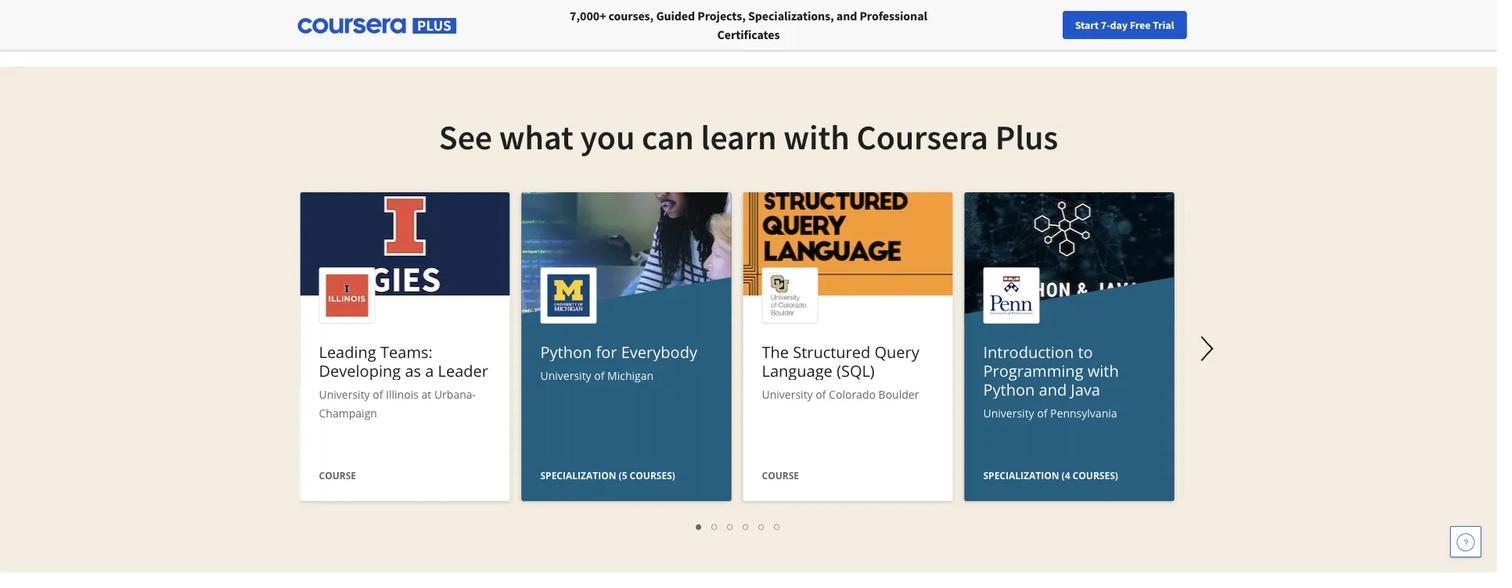 Task type: locate. For each thing, give the bounding box(es) containing it.
1 horizontal spatial python
[[984, 379, 1035, 401]]

0 horizontal spatial course
[[319, 469, 356, 482]]

python
[[541, 341, 592, 363], [984, 379, 1035, 401]]

0 horizontal spatial and
[[837, 8, 858, 23]]

free
[[1130, 18, 1151, 32]]

with right the learn
[[784, 115, 850, 159]]

7-
[[1101, 18, 1111, 32]]

(4
[[1062, 469, 1071, 482]]

courses) right (5
[[630, 469, 676, 482]]

university down programming
[[984, 406, 1035, 421]]

specialization inside python for everybody. university of michigan. specialization (5 courses) element
[[541, 469, 617, 482]]

certificates
[[718, 27, 780, 42]]

of
[[594, 368, 605, 383], [373, 387, 383, 402], [816, 387, 826, 402], [1038, 406, 1048, 421]]

of down for
[[594, 368, 605, 383]]

course down the champaign
[[319, 469, 356, 482]]

developing
[[319, 360, 401, 382]]

and inside introduction to programming with python and java university of pennsylvania
[[1039, 379, 1067, 401]]

specialization
[[541, 469, 617, 482], [984, 469, 1060, 482]]

1 horizontal spatial course
[[762, 469, 799, 482]]

and for specializations,
[[837, 8, 858, 23]]

day
[[1111, 18, 1128, 32]]

with up pennsylvania
[[1088, 360, 1119, 382]]

find
[[1164, 18, 1184, 32]]

0 horizontal spatial courses)
[[630, 469, 676, 482]]

list
[[308, 518, 1169, 536]]

you
[[581, 115, 635, 159]]

3 button
[[723, 518, 739, 536]]

7,000+ courses, guided projects, specializations, and professional certificates
[[570, 8, 928, 42]]

university up the champaign
[[319, 387, 370, 402]]

1 horizontal spatial specialization
[[984, 469, 1060, 482]]

of left pennsylvania
[[1038, 406, 1048, 421]]

guided
[[656, 8, 695, 23]]

start 7-day free trial
[[1076, 18, 1175, 32]]

course
[[319, 469, 356, 482], [762, 469, 799, 482]]

1 course from the left
[[319, 469, 356, 482]]

7,000+
[[570, 8, 606, 23]]

specialization for python
[[984, 469, 1060, 482]]

1 courses) from the left
[[630, 469, 676, 482]]

to
[[1078, 341, 1093, 363]]

1 horizontal spatial and
[[1039, 379, 1067, 401]]

and left the java
[[1039, 379, 1067, 401]]

teams:
[[381, 341, 433, 363]]

list containing 1
[[308, 518, 1169, 536]]

as
[[405, 360, 421, 382]]

start
[[1076, 18, 1099, 32]]

with inside introduction to programming with python and java university of pennsylvania
[[1088, 360, 1119, 382]]

specialization inside 'introduction to programming with python and java. university of pennsylvania. specialization (4 courses)' element
[[984, 469, 1060, 482]]

specialization left (4
[[984, 469, 1060, 482]]

leading teams: developing as a leader. university of illinois at urbana-champaign. course element
[[300, 193, 510, 506]]

courses)
[[630, 469, 676, 482], [1073, 469, 1119, 482]]

leading
[[319, 341, 376, 363]]

and left professional
[[837, 8, 858, 23]]

0 vertical spatial python
[[541, 341, 592, 363]]

university inside leading teams: developing as a leader university of illinois at urbana- champaign
[[319, 387, 370, 402]]

4 button
[[739, 518, 754, 536]]

specializations,
[[748, 8, 834, 23]]

(sql)
[[837, 360, 875, 382]]

new
[[1209, 18, 1230, 32]]

specialization (5 courses)
[[541, 469, 676, 482]]

python left for
[[541, 341, 592, 363]]

0 vertical spatial and
[[837, 8, 858, 23]]

query
[[875, 341, 920, 363]]

1 horizontal spatial courses)
[[1073, 469, 1119, 482]]

2 specialization from the left
[[984, 469, 1060, 482]]

specialization for of
[[541, 469, 617, 482]]

university inside the structured query language (sql) university of colorado boulder
[[762, 387, 813, 402]]

of inside introduction to programming with python and java university of pennsylvania
[[1038, 406, 1048, 421]]

plus
[[996, 115, 1059, 159]]

course for leading teams: developing as a leader
[[319, 469, 356, 482]]

courses) right (4
[[1073, 469, 1119, 482]]

2 courses) from the left
[[1073, 469, 1119, 482]]

next slide image
[[1189, 330, 1227, 368]]

champaign
[[319, 406, 377, 421]]

of inside python for everybody university of michigan
[[594, 368, 605, 383]]

and inside 7,000+ courses, guided projects, specializations, and professional certificates
[[837, 8, 858, 23]]

of left colorado
[[816, 387, 826, 402]]

0 horizontal spatial python
[[541, 341, 592, 363]]

course up 6
[[762, 469, 799, 482]]

specialization (4 courses)
[[984, 469, 1119, 482]]

1 specialization from the left
[[541, 469, 617, 482]]

coursera plus image
[[298, 18, 457, 34]]

professional
[[860, 8, 928, 23]]

university left michigan
[[541, 368, 592, 383]]

programming
[[984, 360, 1084, 382]]

university
[[541, 368, 592, 383], [319, 387, 370, 402], [762, 387, 813, 402], [984, 406, 1035, 421]]

2
[[712, 519, 718, 534]]

and
[[837, 8, 858, 23], [1039, 379, 1067, 401]]

1 vertical spatial and
[[1039, 379, 1067, 401]]

introduction to programming with python and java. university of pennsylvania. specialization (4 courses) element
[[965, 193, 1175, 574]]

0 vertical spatial with
[[784, 115, 850, 159]]

(5
[[619, 469, 628, 482]]

your
[[1186, 18, 1207, 32]]

illinois
[[386, 387, 419, 402]]

2 course from the left
[[762, 469, 799, 482]]

with
[[784, 115, 850, 159], [1088, 360, 1119, 382]]

0 horizontal spatial specialization
[[541, 469, 617, 482]]

career
[[1232, 18, 1262, 32]]

None search field
[[215, 10, 591, 41]]

of inside leading teams: developing as a leader university of illinois at urbana- champaign
[[373, 387, 383, 402]]

1 vertical spatial python
[[984, 379, 1035, 401]]

1 horizontal spatial with
[[1088, 360, 1119, 382]]

at
[[422, 387, 432, 402]]

python inside introduction to programming with python and java university of pennsylvania
[[984, 379, 1035, 401]]

1 vertical spatial with
[[1088, 360, 1119, 382]]

specialization left (5
[[541, 469, 617, 482]]

of left illinois
[[373, 387, 383, 402]]

python down introduction
[[984, 379, 1035, 401]]

university down language
[[762, 387, 813, 402]]



Task type: vqa. For each thing, say whether or not it's contained in the screenshot.
Career
yes



Task type: describe. For each thing, give the bounding box(es) containing it.
the structured query language (sql). university of colorado boulder. course element
[[743, 193, 953, 506]]

the
[[762, 341, 789, 363]]

introduction to programming with python and java university of pennsylvania
[[984, 341, 1119, 421]]

0 horizontal spatial with
[[784, 115, 850, 159]]

find your new career link
[[1156, 16, 1270, 35]]

for
[[596, 341, 617, 363]]

everybody
[[621, 341, 698, 363]]

5
[[759, 519, 765, 534]]

leading teams: developing as a leader university of illinois at urbana- champaign
[[319, 341, 489, 421]]

courses) for michigan
[[630, 469, 676, 482]]

1 button
[[692, 518, 707, 536]]

structured
[[793, 341, 871, 363]]

python for everybody university of michigan
[[541, 341, 698, 383]]

university inside introduction to programming with python and java university of pennsylvania
[[984, 406, 1035, 421]]

and for python
[[1039, 379, 1067, 401]]

university inside python for everybody university of michigan
[[541, 368, 592, 383]]

help center image
[[1457, 533, 1476, 552]]

python inside python for everybody university of michigan
[[541, 341, 592, 363]]

java
[[1071, 379, 1101, 401]]

see what you can learn with coursera plus
[[439, 115, 1059, 159]]

colorado
[[829, 387, 876, 402]]

5 button
[[754, 518, 770, 536]]

6 button
[[770, 518, 786, 536]]

projects,
[[698, 8, 746, 23]]

python for everybody. university of michigan. specialization (5 courses) element
[[522, 193, 732, 574]]

start 7-day free trial button
[[1063, 11, 1187, 39]]

michigan
[[608, 368, 654, 383]]

coursera
[[857, 115, 989, 159]]

leader
[[438, 360, 489, 382]]

introduction
[[984, 341, 1074, 363]]

urbana-
[[434, 387, 476, 402]]

2 button
[[707, 518, 723, 536]]

of inside the structured query language (sql) university of colorado boulder
[[816, 387, 826, 402]]

boulder
[[879, 387, 920, 402]]

pennsylvania
[[1051, 406, 1118, 421]]

1
[[696, 519, 703, 534]]

6
[[775, 519, 781, 534]]

3
[[728, 519, 734, 534]]

a
[[425, 360, 434, 382]]

see
[[439, 115, 493, 159]]

what
[[499, 115, 574, 159]]

courses,
[[609, 8, 654, 23]]

the structured query language (sql) university of colorado boulder
[[762, 341, 920, 402]]

can
[[642, 115, 694, 159]]

learn
[[701, 115, 777, 159]]

4
[[743, 519, 750, 534]]

courses) for and
[[1073, 469, 1119, 482]]

trial
[[1153, 18, 1175, 32]]

find your new career
[[1164, 18, 1262, 32]]

language
[[762, 360, 833, 382]]

course for the structured query language (sql)
[[762, 469, 799, 482]]



